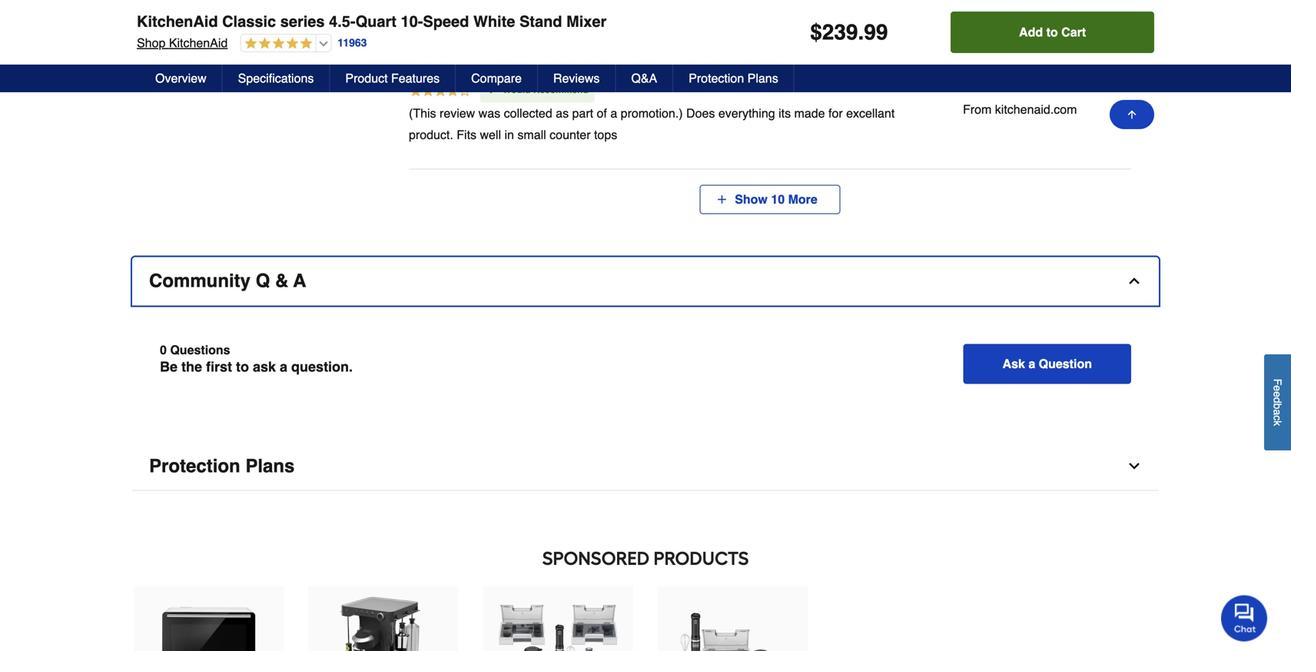 Task type: locate. For each thing, give the bounding box(es) containing it.
questions
[[170, 343, 230, 357]]

show 10 more
[[728, 192, 825, 206]]

be
[[160, 359, 178, 375]]

a
[[611, 106, 617, 120], [1029, 357, 1036, 371], [280, 359, 288, 375], [1272, 409, 1284, 415]]

to inside button
[[1047, 25, 1058, 39]]

0 horizontal spatial plans
[[245, 455, 295, 476]]

add to cart button
[[951, 12, 1155, 53]]

tops
[[594, 127, 617, 142]]

a up k
[[1272, 409, 1284, 415]]

plans for bottom protection plans button
[[245, 455, 295, 476]]

d
[[1272, 397, 1284, 403]]

0 vertical spatial to
[[1047, 25, 1058, 39]]

shop
[[137, 36, 166, 50]]

show
[[735, 192, 768, 206]]

fotile chefcubii 4-in-1 steam air fryer food dehydrator 6-slice white convection toaster oven (1550-watt) image
[[149, 587, 269, 651]]

for
[[497, 55, 517, 72], [829, 106, 843, 120]]

kitchenaid up overview
[[169, 36, 228, 50]]

0 vertical spatial plans
[[748, 71, 778, 85]]

of
[[597, 106, 607, 120]]

series
[[280, 13, 325, 30]]

a right of
[[611, 106, 617, 120]]

0 horizontal spatial protection
[[149, 455, 240, 476]]

e
[[1272, 385, 1284, 391], [1272, 391, 1284, 397]]

community
[[149, 270, 251, 291]]

for right made on the right top
[[829, 106, 843, 120]]

0 vertical spatial protection plans button
[[674, 65, 795, 92]]

(this
[[409, 106, 436, 120]]

part
[[572, 106, 594, 120]]

ask a question
[[1003, 357, 1092, 371]]

to right add at the top right of the page
[[1047, 25, 1058, 39]]

ask
[[253, 359, 276, 375]]

recommend
[[533, 85, 589, 95]]

tyronne
[[963, 54, 1005, 67]]

sponsored products
[[542, 547, 749, 569]]

10-
[[401, 13, 423, 30]]

in
[[505, 127, 514, 142]]

as
[[556, 106, 569, 120]]

white
[[473, 13, 515, 30]]

1 horizontal spatial protection plans
[[689, 71, 778, 85]]

a inside 0 questions be the first to ask a question.
[[280, 359, 288, 375]]

specifications
[[238, 71, 314, 85]]

1 e from the top
[[1272, 385, 1284, 391]]

4 stars image
[[409, 84, 472, 100]]

plans
[[748, 71, 778, 85], [245, 455, 295, 476]]

would recommend
[[503, 85, 589, 95]]

product features button
[[330, 65, 456, 92]]

cart
[[1062, 25, 1086, 39]]

a inside (this review was collected as part of a promotion.) does everything its made for excellant product. fits well in small counter tops
[[611, 106, 617, 120]]

plus image
[[716, 193, 728, 205]]

mixer
[[567, 13, 607, 30]]

$ 239 . 99
[[810, 20, 888, 45]]

1 vertical spatial for
[[829, 106, 843, 120]]

protection plans
[[689, 71, 778, 85], [149, 455, 295, 476]]

to
[[1047, 25, 1058, 39], [236, 359, 249, 375]]

stand
[[520, 13, 562, 30]]

0 horizontal spatial to
[[236, 359, 249, 375]]

0 vertical spatial protection
[[689, 71, 744, 85]]

for up would
[[497, 55, 517, 72]]

shop kitchenaid
[[137, 36, 228, 50]]

a right ask
[[1029, 357, 1036, 371]]

compare button
[[456, 65, 538, 92]]

kitchenaid up shop kitchenaid
[[137, 13, 218, 30]]

review
[[440, 106, 475, 120]]

from
[[963, 102, 992, 117]]

excellant
[[846, 106, 895, 120]]

checkmark image
[[487, 84, 499, 96]]

add to cart
[[1019, 25, 1086, 39]]

1 vertical spatial plans
[[245, 455, 295, 476]]

1 vertical spatial kitchenaid
[[169, 36, 228, 50]]

reviews button
[[538, 65, 616, 92]]

e up the d
[[1272, 385, 1284, 391]]

to left ask at the left bottom of the page
[[236, 359, 249, 375]]

1 horizontal spatial to
[[1047, 25, 1058, 39]]

arrow up image
[[1126, 108, 1138, 121]]

features
[[391, 71, 440, 85]]

kitchenaid
[[137, 13, 218, 30], [169, 36, 228, 50]]

from kitchenaid.com
[[963, 102, 1077, 117]]

1 horizontal spatial plans
[[748, 71, 778, 85]]

0 horizontal spatial protection plans
[[149, 455, 295, 476]]

made
[[795, 106, 825, 120]]

1 vertical spatial protection
[[149, 455, 240, 476]]

its
[[779, 106, 791, 120]]

for inside (this review was collected as part of a promotion.) does everything its made for excellant product. fits well in small counter tops
[[829, 106, 843, 120]]

239
[[822, 20, 858, 45]]

0 horizontal spatial for
[[497, 55, 517, 72]]

10
[[771, 192, 785, 206]]

overview
[[155, 71, 207, 85]]

$
[[810, 20, 822, 45]]

fits
[[457, 127, 477, 142]]

1 horizontal spatial for
[[829, 106, 843, 120]]

protection plans button
[[674, 65, 795, 92], [132, 442, 1159, 491]]

well
[[480, 127, 501, 142]]

e up b at the right of the page
[[1272, 391, 1284, 397]]

a right ask at the left bottom of the page
[[280, 359, 288, 375]]

value
[[453, 55, 493, 72]]

b
[[1272, 403, 1284, 409]]

11963
[[338, 37, 367, 49]]

question
[[1039, 357, 1092, 371]]

compare
[[471, 71, 522, 85]]

1 vertical spatial to
[[236, 359, 249, 375]]



Task type: vqa. For each thing, say whether or not it's contained in the screenshot.
'Statement'
no



Task type: describe. For each thing, give the bounding box(es) containing it.
great value for money
[[409, 55, 571, 72]]

.
[[858, 20, 864, 45]]

ask
[[1003, 357, 1025, 371]]

f
[[1272, 379, 1284, 385]]

first
[[206, 359, 232, 375]]

black+decker 3-in-1 5-speed black 220-watt immersion blender with accessory jar image
[[673, 587, 793, 651]]

promotion.)
[[621, 106, 683, 120]]

q
[[256, 270, 270, 291]]

0 vertical spatial kitchenaid
[[137, 13, 218, 30]]

collected
[[504, 106, 553, 120]]

0
[[160, 343, 167, 357]]

southdeep products heading
[[132, 543, 1159, 574]]

black+decker black matte cocktail maker image
[[324, 587, 444, 651]]

speed
[[423, 13, 469, 30]]

q&a button
[[616, 65, 674, 92]]

more
[[788, 192, 818, 206]]

community q & a button
[[132, 257, 1159, 305]]

0 questions be the first to ask a question.
[[160, 343, 353, 375]]

black+decker 6-in-1 5-speed black 220-watt immersion blender with accessory jar image
[[498, 587, 618, 651]]

community q & a
[[149, 270, 306, 291]]

product
[[345, 71, 388, 85]]

great
[[409, 55, 449, 72]]

product features
[[345, 71, 440, 85]]

question.
[[291, 359, 353, 375]]

counter
[[550, 127, 591, 142]]

2 e from the top
[[1272, 391, 1284, 397]]

everything
[[719, 106, 775, 120]]

4.8 stars image
[[241, 37, 312, 51]]

a
[[293, 270, 306, 291]]

0 vertical spatial protection plans
[[689, 71, 778, 85]]

products
[[654, 547, 749, 569]]

f e e d b a c k button
[[1265, 355, 1291, 451]]

would
[[503, 85, 531, 95]]

chevron up image
[[1127, 273, 1142, 288]]

small
[[518, 127, 546, 142]]

kitchenaid.com
[[995, 102, 1077, 117]]

f e e d b a c k
[[1272, 379, 1284, 426]]

the
[[181, 359, 202, 375]]

q&a
[[631, 71, 657, 85]]

&
[[275, 270, 289, 291]]

a inside ask a question 'button'
[[1029, 357, 1036, 371]]

reviews
[[553, 71, 600, 85]]

to inside 0 questions be the first to ask a question.
[[236, 359, 249, 375]]

chat invite button image
[[1222, 595, 1268, 641]]

money
[[522, 55, 571, 72]]

4.5-
[[329, 13, 356, 30]]

overview button
[[140, 65, 223, 92]]

(this review was collected as part of a promotion.) does everything its made for excellant product. fits well in small counter tops
[[409, 106, 895, 142]]

a inside f e e d b a c k button
[[1272, 409, 1284, 415]]

quart
[[356, 13, 397, 30]]

specifications button
[[223, 65, 330, 92]]

kitchenaid classic series 4.5-quart 10-speed white stand mixer
[[137, 13, 607, 30]]

ask a question button
[[964, 344, 1132, 384]]

product.
[[409, 127, 453, 142]]

k
[[1272, 421, 1284, 426]]

add
[[1019, 25, 1043, 39]]

1 horizontal spatial protection
[[689, 71, 744, 85]]

does
[[686, 106, 715, 120]]

c
[[1272, 415, 1284, 421]]

was
[[479, 106, 501, 120]]

chevron down image
[[1127, 458, 1142, 474]]

classic
[[222, 13, 276, 30]]

1 vertical spatial protection plans
[[149, 455, 295, 476]]

99
[[864, 20, 888, 45]]

0 vertical spatial for
[[497, 55, 517, 72]]

1 vertical spatial protection plans button
[[132, 442, 1159, 491]]

plans for topmost protection plans button
[[748, 71, 778, 85]]

sponsored
[[542, 547, 650, 569]]



